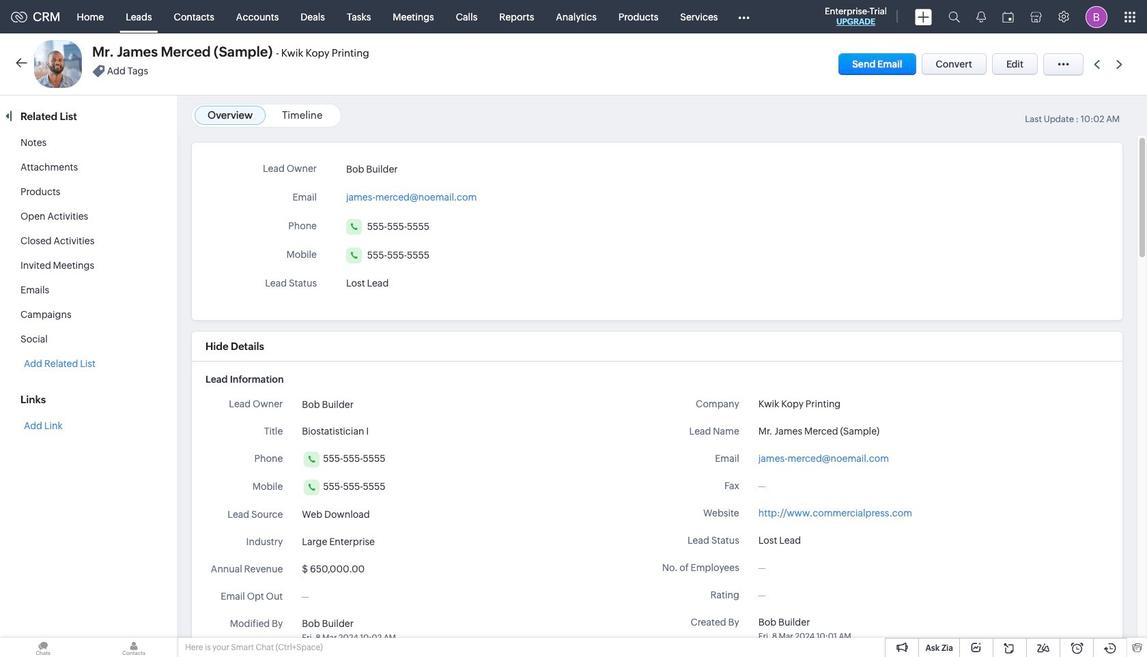 Task type: vqa. For each thing, say whether or not it's contained in the screenshot.
related related to Related Calls
no



Task type: locate. For each thing, give the bounding box(es) containing it.
create menu element
[[907, 0, 941, 33]]

logo image
[[11, 11, 27, 22]]

signals image
[[977, 11, 986, 23]]



Task type: describe. For each thing, give the bounding box(es) containing it.
search element
[[941, 0, 969, 33]]

Other Modules field
[[729, 6, 759, 28]]

profile element
[[1078, 0, 1116, 33]]

signals element
[[969, 0, 995, 33]]

chats image
[[0, 639, 86, 658]]

previous record image
[[1094, 60, 1101, 69]]

contacts image
[[91, 639, 177, 658]]

search image
[[949, 11, 961, 23]]

calendar image
[[1003, 11, 1014, 22]]

create menu image
[[915, 9, 933, 25]]

profile image
[[1086, 6, 1108, 28]]

next record image
[[1117, 60, 1126, 69]]



